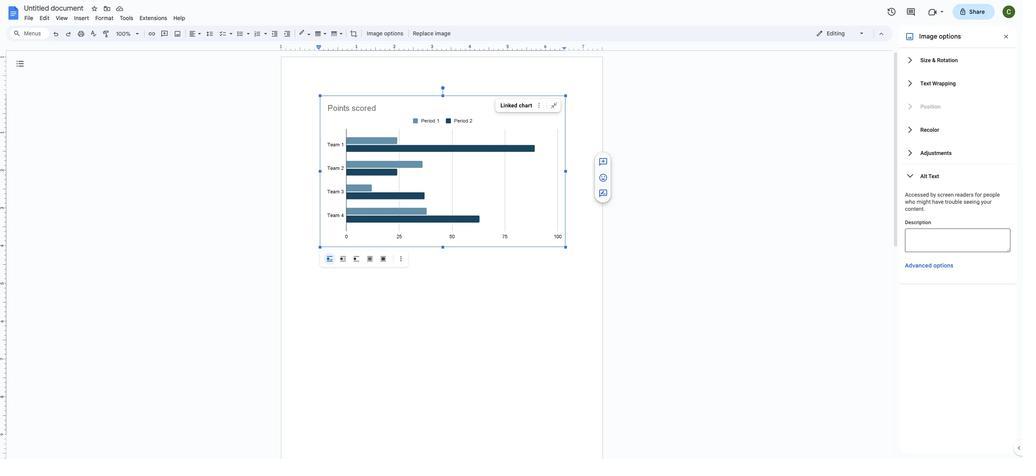 Task type: describe. For each thing, give the bounding box(es) containing it.
right margin image
[[563, 44, 602, 50]]

1
[[280, 44, 282, 49]]

trouble
[[945, 199, 963, 205]]

size & rotation tab
[[899, 48, 1017, 72]]

option group inside 'image options' application
[[324, 253, 389, 265]]

edit
[[40, 15, 50, 22]]

Zoom text field
[[114, 28, 133, 39]]

linked
[[501, 102, 518, 109]]

editing button
[[811, 28, 870, 39]]

menu bar inside the menu bar banner
[[21, 10, 188, 23]]

image options button
[[363, 28, 407, 39]]

view
[[56, 15, 68, 22]]

border dash image
[[330, 28, 339, 39]]

options inside button
[[384, 30, 404, 37]]

left margin image
[[281, 44, 321, 50]]

2 size image from the top
[[599, 173, 608, 183]]

screen
[[938, 192, 954, 198]]

3 size image from the top
[[599, 189, 608, 198]]

who
[[905, 199, 916, 205]]

&
[[933, 57, 936, 63]]

chart
[[519, 102, 532, 109]]

advanced options tab
[[905, 261, 954, 270]]

linked chart
[[501, 102, 532, 109]]

for
[[975, 192, 982, 198]]

line & paragraph spacing image
[[205, 28, 214, 39]]

image inside button
[[367, 30, 383, 37]]

recolor
[[921, 127, 940, 133]]

Description text field
[[905, 229, 1011, 252]]

size
[[921, 57, 931, 63]]

might
[[917, 199, 931, 205]]

tools
[[120, 15, 133, 22]]

image options section
[[899, 26, 1017, 453]]

format menu item
[[92, 13, 117, 23]]

size & rotation
[[921, 57, 958, 63]]

top margin image
[[0, 57, 6, 97]]

people
[[984, 192, 1000, 198]]

menu bar banner
[[0, 0, 1024, 459]]

content.
[[905, 206, 925, 212]]

extensions
[[140, 15, 167, 22]]

options inside tab
[[934, 262, 954, 269]]

mode and view toolbar
[[811, 26, 888, 41]]

advanced
[[905, 262, 932, 269]]

Menus field
[[10, 28, 49, 39]]

border weight image
[[314, 28, 323, 39]]

image options inside button
[[367, 30, 404, 37]]

accessed
[[905, 192, 929, 198]]

edit menu item
[[36, 13, 53, 23]]

seeing
[[964, 199, 980, 205]]

text wrapping tab
[[899, 72, 1017, 95]]

image inside section
[[920, 33, 938, 41]]

alt text tab
[[899, 165, 1017, 188]]

Wrap text radio
[[337, 253, 349, 265]]

text inside tab
[[929, 173, 940, 179]]

chart options element
[[496, 99, 562, 112]]

replace image
[[413, 30, 451, 37]]

replace image button
[[411, 28, 453, 39]]

share button
[[953, 4, 995, 20]]

Star checkbox
[[89, 3, 100, 14]]

insert
[[74, 15, 89, 22]]



Task type: locate. For each thing, give the bounding box(es) containing it.
Rename text field
[[21, 3, 88, 13]]

options up rotation
[[939, 33, 961, 41]]

options right advanced
[[934, 262, 954, 269]]

image options
[[367, 30, 404, 37], [920, 33, 961, 41]]

accessed by screen readers for people who might have trouble seeing your content.
[[905, 192, 1000, 212]]

help menu item
[[170, 13, 188, 23]]

menu bar
[[21, 10, 188, 23]]

text inside tab
[[921, 80, 931, 86]]

menu bar containing file
[[21, 10, 188, 23]]

toolbar
[[322, 253, 407, 265]]

adjustments tab
[[899, 141, 1017, 165]]

1 horizontal spatial image
[[920, 33, 938, 41]]

adjustments
[[921, 150, 952, 156]]

options
[[384, 30, 404, 37], [939, 33, 961, 41], [934, 262, 954, 269]]

text right alt
[[929, 173, 940, 179]]

options left replace
[[384, 30, 404, 37]]

tools menu item
[[117, 13, 136, 23]]

image options left replace
[[367, 30, 404, 37]]

bottom margin image
[[0, 433, 6, 459]]

1 horizontal spatial image options
[[920, 33, 961, 41]]

image options up size & rotation
[[920, 33, 961, 41]]

In line radio
[[324, 253, 336, 265]]

1 vertical spatial size image
[[599, 173, 608, 183]]

advanced options
[[905, 262, 954, 269]]

share
[[970, 8, 985, 15]]

Break text radio
[[351, 253, 363, 265]]

insert image image
[[173, 28, 182, 39]]

view menu item
[[53, 13, 71, 23]]

file menu item
[[21, 13, 36, 23]]

Zoom field
[[113, 28, 143, 40]]

0 vertical spatial text
[[921, 80, 931, 86]]

alt text
[[921, 173, 940, 179]]

option group
[[324, 253, 389, 265]]

In front of text radio
[[378, 253, 389, 265]]

1 vertical spatial text
[[929, 173, 940, 179]]

file
[[24, 15, 33, 22]]

by
[[931, 192, 936, 198]]

format
[[95, 15, 114, 22]]

main toolbar
[[49, 0, 453, 98]]

size image
[[599, 157, 608, 167], [599, 173, 608, 183], [599, 189, 608, 198]]

text wrapping
[[921, 80, 956, 86]]

insert menu item
[[71, 13, 92, 23]]

readers
[[956, 192, 974, 198]]

image
[[435, 30, 451, 37]]

rotation
[[937, 57, 958, 63]]

alt
[[921, 173, 928, 179]]

image options application
[[0, 0, 1024, 459]]

description
[[905, 220, 932, 226]]

wrapping
[[933, 80, 956, 86]]

numbered list menu image
[[262, 28, 267, 31]]

your
[[981, 199, 992, 205]]

linked chart options image
[[535, 101, 544, 110]]

editing
[[827, 30, 845, 37]]

image options inside section
[[920, 33, 961, 41]]

1 size image from the top
[[599, 157, 608, 167]]

recolor tab
[[899, 118, 1017, 141]]

0 horizontal spatial image
[[367, 30, 383, 37]]

Behind text radio
[[364, 253, 376, 265]]

2 vertical spatial size image
[[599, 189, 608, 198]]

image
[[367, 30, 383, 37], [920, 33, 938, 41]]

0 vertical spatial size image
[[599, 157, 608, 167]]

replace
[[413, 30, 434, 37]]

0 horizontal spatial image options
[[367, 30, 404, 37]]

help
[[174, 15, 185, 22]]

text
[[921, 80, 931, 86], [929, 173, 940, 179]]

have
[[933, 199, 944, 205]]

position tab
[[899, 95, 1017, 118]]

text left wrapping
[[921, 80, 931, 86]]

extensions menu item
[[136, 13, 170, 23]]

position
[[921, 103, 941, 110]]



Task type: vqa. For each thing, say whether or not it's contained in the screenshot.
menu bar containing File
yes



